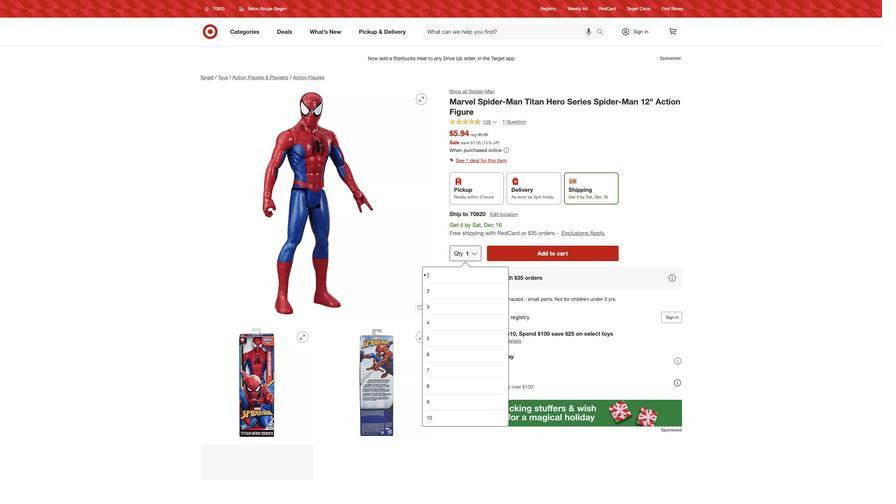 Task type: locate. For each thing, give the bounding box(es) containing it.
sign in inside 'button'
[[666, 315, 679, 320]]

with right ships
[[502, 275, 513, 282]]

over right pay
[[475, 376, 487, 383]]

man right all
[[485, 88, 495, 94]]

it down shipping
[[577, 195, 579, 200]]

target circle link
[[627, 6, 651, 12]]

target for target circle
[[627, 6, 639, 11]]

0 vertical spatial 16
[[604, 195, 608, 200]]

1 horizontal spatial &
[[379, 28, 383, 35]]

0 vertical spatial get
[[569, 195, 576, 200]]

image gallery element
[[200, 88, 433, 481]]

$10,
[[507, 330, 518, 338]]

1 spend from the left
[[464, 330, 481, 338]]

1
[[503, 119, 506, 125], [466, 158, 469, 163], [466, 250, 469, 257], [427, 272, 430, 278]]

stores
[[672, 6, 684, 11]]

1 horizontal spatial /
[[230, 74, 231, 80]]

sign in inside 'link'
[[634, 29, 649, 35]]

0 horizontal spatial 70820
[[213, 6, 225, 11]]

/ right playsets
[[290, 74, 292, 80]]

1 vertical spatial get
[[450, 222, 459, 229]]

$35
[[528, 230, 537, 237], [515, 275, 524, 282]]

categories
[[230, 28, 260, 35]]

delivery inside pickup & delivery link
[[384, 28, 406, 35]]

spider- right series
[[594, 97, 622, 106]]

1 horizontal spatial it
[[577, 195, 579, 200]]

delivery inside delivery as soon as 3pm today
[[512, 186, 533, 193]]

categories link
[[224, 24, 268, 39]]

pickup
[[359, 28, 377, 35], [454, 186, 473, 193]]

0 vertical spatial with
[[486, 230, 496, 237]]

2 horizontal spatial /
[[290, 74, 292, 80]]

by down shipping
[[581, 195, 585, 200]]

with right shipping
[[486, 230, 496, 237]]

redcard
[[599, 6, 616, 11], [498, 230, 520, 237], [475, 361, 495, 367]]

2 link
[[427, 283, 504, 299]]

- left small on the right bottom
[[525, 296, 527, 302]]

or
[[522, 230, 527, 237], [482, 314, 487, 321]]

what's new
[[310, 28, 342, 35]]

1 vertical spatial -
[[525, 296, 527, 302]]

0 vertical spatial $35
[[528, 230, 537, 237]]

man left titan on the right top of the page
[[506, 97, 523, 106]]

for
[[481, 158, 487, 163], [564, 296, 570, 302]]

3pm
[[534, 195, 542, 200]]

1 horizontal spatial figures
[[308, 74, 325, 80]]

delivery
[[384, 28, 406, 35], [512, 186, 533, 193]]

1 horizontal spatial target
[[627, 6, 639, 11]]

1 horizontal spatial to
[[550, 250, 556, 257]]

2 horizontal spatial action
[[656, 97, 681, 106]]

0 vertical spatial sign
[[634, 29, 644, 35]]

edit
[[491, 211, 499, 217]]

/ right toys link
[[230, 74, 231, 80]]

10
[[427, 415, 432, 421]]

online
[[489, 147, 502, 153]]

sign in
[[634, 29, 649, 35], [666, 315, 679, 320]]

2 inside 1 2 3 4 5 6 7 8 9 10
[[427, 288, 430, 294]]

marvel
[[450, 97, 476, 106]]

0 horizontal spatial sat,
[[473, 222, 483, 229]]

1 vertical spatial dec
[[484, 222, 494, 229]]

0 horizontal spatial by
[[465, 222, 471, 229]]

redcard down 5%
[[475, 361, 495, 367]]

5 link
[[427, 331, 504, 347]]

1 vertical spatial 2
[[427, 288, 430, 294]]

1 inside 1 2 3 4 5 6 7 8 9 10
[[427, 272, 430, 278]]

orders up small on the right bottom
[[525, 275, 543, 282]]

0 vertical spatial 70820
[[213, 6, 225, 11]]

$35 inside button
[[515, 275, 524, 282]]

dec inside shipping get it by sat, dec 16
[[595, 195, 602, 200]]

1 vertical spatial advertisement region
[[450, 400, 682, 427]]

advertisement region
[[195, 50, 688, 67], [450, 400, 682, 427]]

2 spend from the left
[[519, 330, 537, 338]]

save
[[461, 140, 470, 146], [493, 330, 506, 338], [552, 330, 564, 338]]

sat, up shipping
[[473, 222, 483, 229]]

$6.99
[[478, 132, 488, 138]]

1 / from the left
[[215, 74, 217, 80]]

0 horizontal spatial get
[[450, 222, 459, 229]]

see 1 deal for this item link
[[450, 156, 682, 166]]

1 horizontal spatial for
[[564, 296, 570, 302]]

on down 'time'
[[489, 384, 495, 390]]

over
[[475, 376, 487, 383], [512, 384, 521, 390]]

hero
[[547, 97, 565, 106]]

ready
[[454, 195, 466, 200]]

0 horizontal spatial sign in
[[634, 29, 649, 35]]

0 horizontal spatial delivery
[[384, 28, 406, 35]]

2
[[480, 195, 482, 200], [427, 288, 430, 294]]

warning:
[[464, 296, 488, 302]]

save inside the $5.94 reg $6.99 sale save $ 1.05 ( 15 % off )
[[461, 140, 470, 146]]

1 horizontal spatial -
[[557, 230, 559, 237]]

0 vertical spatial 2
[[480, 195, 482, 200]]

by inside shipping get it by sat, dec 16
[[581, 195, 585, 200]]

save right $50
[[493, 330, 506, 338]]

0 horizontal spatial pickup
[[359, 28, 377, 35]]

on inside pay over time on orders over $100
[[489, 384, 495, 390]]

0 vertical spatial to
[[463, 211, 469, 218]]

it
[[577, 195, 579, 200], [461, 222, 464, 229]]

1 vertical spatial sign in
[[666, 315, 679, 320]]

&
[[379, 28, 383, 35], [266, 74, 269, 80]]

0 horizontal spatial save
[[461, 140, 470, 146]]

spider-
[[469, 88, 485, 94], [478, 97, 506, 106], [594, 97, 622, 106]]

in
[[645, 29, 649, 35], [676, 315, 679, 320]]

deal
[[470, 158, 480, 163]]

- left exclusions
[[557, 230, 559, 237]]

with inside get it by sat, dec 16 free shipping with redcard or $35 orders - exclusions apply.
[[486, 230, 496, 237]]

1 horizontal spatial dec
[[595, 195, 602, 200]]

70820 button
[[200, 2, 232, 15]]

1 vertical spatial delivery
[[512, 186, 533, 193]]

1 horizontal spatial with
[[502, 275, 513, 282]]

0 vertical spatial -
[[557, 230, 559, 237]]

3 / from the left
[[290, 74, 292, 80]]

10 link
[[427, 410, 504, 426]]

pickup for &
[[359, 28, 377, 35]]

sale
[[450, 140, 460, 146]]

question
[[507, 119, 527, 125]]

1 horizontal spatial pickup
[[454, 186, 473, 193]]

create or manage registry
[[464, 314, 530, 321]]

0 vertical spatial delivery
[[384, 28, 406, 35]]

8
[[427, 383, 430, 389]]

pickup inside the pickup ready within 2 hours
[[454, 186, 473, 193]]

0 horizontal spatial 2
[[427, 288, 430, 294]]

16
[[604, 195, 608, 200], [496, 222, 502, 229]]

-
[[557, 230, 559, 237], [525, 296, 527, 302]]

1 horizontal spatial $100
[[538, 330, 550, 338]]

1 vertical spatial $35
[[515, 275, 524, 282]]

/
[[215, 74, 217, 80], [230, 74, 231, 80], [290, 74, 292, 80]]

get up the free
[[450, 222, 459, 229]]

sign inside sign in 'button'
[[666, 315, 675, 320]]

9
[[427, 399, 430, 405]]

0 vertical spatial $100
[[538, 330, 550, 338]]

1 vertical spatial with
[[502, 275, 513, 282]]

1 vertical spatial on
[[489, 384, 495, 390]]

orders
[[539, 230, 555, 237], [525, 275, 543, 282], [496, 384, 511, 390]]

get down shipping
[[569, 195, 576, 200]]

over down day
[[512, 384, 521, 390]]

0 horizontal spatial $100
[[523, 384, 534, 390]]

0 horizontal spatial over
[[475, 376, 487, 383]]

to right "add"
[[550, 250, 556, 257]]

for right not on the bottom right of page
[[564, 296, 570, 302]]

1 vertical spatial sign
[[666, 315, 675, 320]]

1 vertical spatial $100
[[523, 384, 534, 390]]

0 horizontal spatial on
[[489, 384, 495, 390]]

0 vertical spatial or
[[522, 230, 527, 237]]

0 vertical spatial orders
[[539, 230, 555, 237]]

0 horizontal spatial or
[[482, 314, 487, 321]]

0 horizontal spatial for
[[481, 158, 487, 163]]

sign
[[634, 29, 644, 35], [666, 315, 675, 320]]

to right ship
[[463, 211, 469, 218]]

0 horizontal spatial /
[[215, 74, 217, 80]]

spend up the details
[[519, 330, 537, 338]]

orders down 'time'
[[496, 384, 511, 390]]

action right playsets
[[293, 74, 307, 80]]

1 vertical spatial &
[[266, 74, 269, 80]]

it up the free
[[461, 222, 464, 229]]

0 horizontal spatial 16
[[496, 222, 502, 229]]

for left this
[[481, 158, 487, 163]]

$35 up add to cart button
[[528, 230, 537, 237]]

1 horizontal spatial or
[[522, 230, 527, 237]]

delivery as soon as 3pm today
[[512, 186, 554, 200]]

save left $25
[[552, 330, 564, 338]]

15
[[484, 140, 488, 146]]

1 horizontal spatial redcard
[[498, 230, 520, 237]]

details button
[[506, 338, 522, 345]]

spider- up 159
[[478, 97, 506, 106]]

1 vertical spatial by
[[465, 222, 471, 229]]

0 horizontal spatial it
[[461, 222, 464, 229]]

$100 inside spend $50 save $10, spend $100 save $25 on select toys details
[[538, 330, 550, 338]]

& inside pickup & delivery link
[[379, 28, 383, 35]]

redcard down location
[[498, 230, 520, 237]]

3 left yrs.
[[605, 296, 608, 302]]

qty 1
[[454, 250, 469, 257]]

marvel spider-man titan hero series spider-man 12&#34; action figure, 1 of 4 image
[[200, 88, 433, 321]]

70820 left baton
[[213, 6, 225, 11]]

$
[[471, 140, 473, 146]]

target left toys link
[[200, 74, 214, 80]]

2 vertical spatial orders
[[496, 384, 511, 390]]

when
[[450, 147, 463, 153]]

1 vertical spatial pickup
[[454, 186, 473, 193]]

1 vertical spatial to
[[550, 250, 556, 257]]

1 vertical spatial in
[[676, 315, 679, 320]]

2 up 4
[[427, 288, 430, 294]]

action inside shop all spider-man marvel spider-man titan hero series spider-man 12" action figure
[[656, 97, 681, 106]]

/ left toys link
[[215, 74, 217, 80]]

5
[[427, 336, 430, 342]]

0 vertical spatial dec
[[595, 195, 602, 200]]

$25
[[566, 330, 575, 338]]

2 horizontal spatial redcard
[[599, 6, 616, 11]]

on right $25
[[576, 330, 583, 338]]

day
[[505, 353, 514, 360]]

1 horizontal spatial man
[[506, 97, 523, 106]]

redcard right the ad
[[599, 6, 616, 11]]

70820 left edit
[[470, 211, 486, 218]]

70820 inside dropdown button
[[213, 6, 225, 11]]

1 vertical spatial or
[[482, 314, 487, 321]]

target
[[627, 6, 639, 11], [200, 74, 214, 80]]

orders inside pay over time on orders over $100
[[496, 384, 511, 390]]

1 horizontal spatial 2
[[480, 195, 482, 200]]

man left 12"
[[622, 97, 639, 106]]

0 horizontal spatial to
[[463, 211, 469, 218]]

0 horizontal spatial redcard
[[475, 361, 495, 367]]

0 horizontal spatial with
[[486, 230, 496, 237]]

ad
[[583, 6, 588, 11]]

1 figures from the left
[[248, 74, 264, 80]]

2 left hours
[[480, 195, 482, 200]]

orders up "add"
[[539, 230, 555, 237]]

orders inside button
[[525, 275, 543, 282]]

marvel spider-man titan hero series spider-man 12&#34; action figure, 2 of 4 image
[[200, 326, 314, 440]]

redcard inside save 5% every day with redcard
[[475, 361, 495, 367]]

pickup up ready
[[454, 186, 473, 193]]

sat, down shipping
[[586, 195, 594, 200]]

deals
[[277, 28, 292, 35]]

dec
[[595, 195, 602, 200], [484, 222, 494, 229]]

1 vertical spatial redcard
[[498, 230, 520, 237]]

2 / from the left
[[230, 74, 231, 80]]

$35 inside get it by sat, dec 16 free shipping with redcard or $35 orders - exclusions apply.
[[528, 230, 537, 237]]

0 vertical spatial sat,
[[586, 195, 594, 200]]

0 horizontal spatial in
[[645, 29, 649, 35]]

action right toys link
[[233, 74, 247, 80]]

in inside sign in 'button'
[[676, 315, 679, 320]]

target left circle
[[627, 6, 639, 11]]

16 inside shipping get it by sat, dec 16
[[604, 195, 608, 200]]

man
[[485, 88, 495, 94], [506, 97, 523, 106], [622, 97, 639, 106]]

orders inside get it by sat, dec 16 free shipping with redcard or $35 orders - exclusions apply.
[[539, 230, 555, 237]]

0 vertical spatial 3
[[605, 296, 608, 302]]

0 horizontal spatial man
[[485, 88, 495, 94]]

by up shipping
[[465, 222, 471, 229]]

exclusions
[[562, 230, 589, 237]]

sign in link
[[616, 24, 660, 39]]

edit location
[[491, 211, 518, 217]]

1 horizontal spatial sign in
[[666, 315, 679, 320]]

1 vertical spatial 70820
[[470, 211, 486, 218]]

only ships with $35 orders
[[472, 275, 543, 282]]

0 vertical spatial target
[[627, 6, 639, 11]]

it inside shipping get it by sat, dec 16
[[577, 195, 579, 200]]

spend $50 save $10, spend $100 save $25 on select toys details
[[464, 330, 614, 344]]

action right 12"
[[656, 97, 681, 106]]

choking
[[490, 296, 507, 302]]

0 horizontal spatial dec
[[484, 222, 494, 229]]

2 horizontal spatial man
[[622, 97, 639, 106]]

1 horizontal spatial delivery
[[512, 186, 533, 193]]

0 vertical spatial it
[[577, 195, 579, 200]]

0 vertical spatial by
[[581, 195, 585, 200]]

0 vertical spatial in
[[645, 29, 649, 35]]

$100
[[538, 330, 550, 338], [523, 384, 534, 390]]

3 up 4
[[427, 304, 430, 310]]

2 horizontal spatial save
[[552, 330, 564, 338]]

What can we help you find? suggestions appear below search field
[[423, 24, 599, 39]]

4
[[427, 320, 430, 326]]

$35 up hazard
[[515, 275, 524, 282]]

spend left $50
[[464, 330, 481, 338]]

add
[[538, 250, 549, 257]]

save left $
[[461, 140, 470, 146]]

to inside add to cart button
[[550, 250, 556, 257]]

1 horizontal spatial $35
[[528, 230, 537, 237]]

ships
[[486, 275, 500, 282]]

it inside get it by sat, dec 16 free shipping with redcard or $35 orders - exclusions apply.
[[461, 222, 464, 229]]

baton rouge siegen
[[248, 6, 287, 11]]

pickup right new
[[359, 28, 377, 35]]

3
[[605, 296, 608, 302], [427, 304, 430, 310]]

1 horizontal spatial in
[[676, 315, 679, 320]]

2 vertical spatial redcard
[[475, 361, 495, 367]]

159
[[483, 119, 491, 125]]

registry
[[541, 6, 557, 11]]

0 horizontal spatial target
[[200, 74, 214, 80]]

get inside get it by sat, dec 16 free shipping with redcard or $35 orders - exclusions apply.
[[450, 222, 459, 229]]

1 vertical spatial over
[[512, 384, 521, 390]]

0 vertical spatial pickup
[[359, 28, 377, 35]]

1 horizontal spatial 70820
[[470, 211, 486, 218]]

create
[[464, 314, 481, 321]]

0 horizontal spatial sign
[[634, 29, 644, 35]]



Task type: describe. For each thing, give the bounding box(es) containing it.
(
[[483, 140, 484, 146]]

with
[[464, 361, 474, 367]]

with inside button
[[502, 275, 513, 282]]

pickup & delivery
[[359, 28, 406, 35]]

pay over time on orders over $100
[[464, 376, 534, 390]]

find stores link
[[662, 6, 684, 12]]

marvel spider-man titan hero series spider-man 12&#34; action figure, 3 of 4 image
[[319, 326, 433, 440]]

1.05
[[473, 140, 481, 146]]

circle
[[640, 6, 651, 11]]

new
[[330, 28, 342, 35]]

baton rouge siegen button
[[235, 2, 292, 15]]

0 vertical spatial for
[[481, 158, 487, 163]]

6 link
[[427, 347, 504, 363]]

when purchased online
[[450, 147, 502, 153]]

ship
[[450, 211, 462, 218]]

weekly ad link
[[568, 6, 588, 12]]

exclusions apply. link
[[562, 230, 606, 237]]

only ships with $35 orders button
[[450, 267, 682, 290]]

1 2 3 4 5 6 7 8 9 10
[[427, 272, 432, 421]]

on inside spend $50 save $10, spend $100 save $25 on select toys details
[[576, 330, 583, 338]]

shipping
[[463, 230, 484, 237]]

shop
[[450, 88, 462, 94]]

ship to 70820
[[450, 211, 486, 218]]

action figures link
[[293, 74, 325, 80]]

location
[[500, 211, 518, 217]]

2 inside the pickup ready within 2 hours
[[480, 195, 482, 200]]

spend $50 save $10, spend $100 save $25 on select toys link
[[464, 330, 614, 338]]

orders for only ships with $35 orders
[[525, 275, 543, 282]]

children
[[572, 296, 589, 302]]

weekly
[[568, 6, 582, 11]]

every
[[489, 353, 503, 360]]

item
[[498, 158, 507, 163]]

16 inside get it by sat, dec 16 free shipping with redcard or $35 orders - exclusions apply.
[[496, 222, 502, 229]]

0 horizontal spatial &
[[266, 74, 269, 80]]

target link
[[200, 74, 214, 80]]

select
[[585, 330, 601, 338]]

$50
[[483, 330, 492, 338]]

warning: choking hazard - small parts. not for children under 3 yrs.
[[464, 296, 617, 302]]

hours
[[483, 195, 494, 200]]

0 vertical spatial over
[[475, 376, 487, 383]]

baton
[[248, 6, 259, 11]]

shipping
[[569, 186, 593, 193]]

get inside shipping get it by sat, dec 16
[[569, 195, 576, 200]]

- inside get it by sat, dec 16 free shipping with redcard or $35 orders - exclusions apply.
[[557, 230, 559, 237]]

$5.94
[[450, 128, 470, 138]]

see
[[456, 158, 465, 163]]

reg
[[471, 132, 477, 138]]

0 vertical spatial redcard
[[599, 6, 616, 11]]

toys link
[[218, 74, 228, 80]]

orders for pay over time on orders over $100
[[496, 384, 511, 390]]

1 horizontal spatial over
[[512, 384, 521, 390]]

cart
[[557, 250, 568, 257]]

only
[[472, 275, 484, 282]]

1 horizontal spatial action
[[293, 74, 307, 80]]

search button
[[594, 24, 611, 41]]

spider- right all
[[469, 88, 485, 94]]

7
[[427, 367, 430, 373]]

dec inside get it by sat, dec 16 free shipping with redcard or $35 orders - exclusions apply.
[[484, 222, 494, 229]]

yrs.
[[609, 296, 617, 302]]

this
[[488, 158, 496, 163]]

1 question
[[503, 119, 527, 125]]

find stores
[[662, 6, 684, 11]]

3 inside 1 2 3 4 5 6 7 8 9 10
[[427, 304, 430, 310]]

to for 70820
[[463, 211, 469, 218]]

siegen
[[274, 6, 287, 11]]

sign inside "sign in" 'link'
[[634, 29, 644, 35]]

1 horizontal spatial save
[[493, 330, 506, 338]]

under
[[591, 296, 603, 302]]

details
[[507, 338, 522, 344]]

soon
[[518, 195, 527, 200]]

purchased
[[464, 147, 487, 153]]

redcard inside get it by sat, dec 16 free shipping with redcard or $35 orders - exclusions apply.
[[498, 230, 520, 237]]

159 link
[[450, 118, 498, 127]]

target for target / toys / action figures & playsets / action figures
[[200, 74, 214, 80]]

by inside get it by sat, dec 16 free shipping with redcard or $35 orders - exclusions apply.
[[465, 222, 471, 229]]

what's new link
[[304, 24, 350, 39]]

what's
[[310, 28, 328, 35]]

$5.94 reg $6.99 sale save $ 1.05 ( 15 % off )
[[450, 128, 500, 146]]

0 vertical spatial advertisement region
[[195, 50, 688, 67]]

edit location button
[[490, 211, 518, 219]]

free
[[450, 230, 461, 237]]

2 figures from the left
[[308, 74, 325, 80]]

toys
[[218, 74, 228, 80]]

pay
[[464, 376, 474, 383]]

sat, inside get it by sat, dec 16 free shipping with redcard or $35 orders - exclusions apply.
[[473, 222, 483, 229]]

1 link
[[427, 267, 504, 283]]

titan
[[525, 97, 544, 106]]

in inside "sign in" 'link'
[[645, 29, 649, 35]]

0 horizontal spatial action
[[233, 74, 247, 80]]

$100 inside pay over time on orders over $100
[[523, 384, 534, 390]]

7 link
[[427, 363, 504, 378]]

get it by sat, dec 16 free shipping with redcard or $35 orders - exclusions apply.
[[450, 222, 606, 237]]

as
[[512, 195, 517, 200]]

deals link
[[271, 24, 301, 39]]

playsets
[[270, 74, 289, 80]]

12"
[[641, 97, 654, 106]]

save 5% every day with redcard
[[464, 353, 514, 367]]

not
[[555, 296, 563, 302]]

pickup for ready
[[454, 186, 473, 193]]

add to cart button
[[487, 246, 619, 261]]

%
[[488, 140, 492, 146]]

today
[[543, 195, 554, 200]]

to for cart
[[550, 250, 556, 257]]

small
[[528, 296, 540, 302]]

sat, inside shipping get it by sat, dec 16
[[586, 195, 594, 200]]

or inside get it by sat, dec 16 free shipping with redcard or $35 orders - exclusions apply.
[[522, 230, 527, 237]]

search
[[594, 29, 611, 36]]

1 vertical spatial for
[[564, 296, 570, 302]]



Task type: vqa. For each thing, say whether or not it's contained in the screenshot.
YOUR in the left of the page
no



